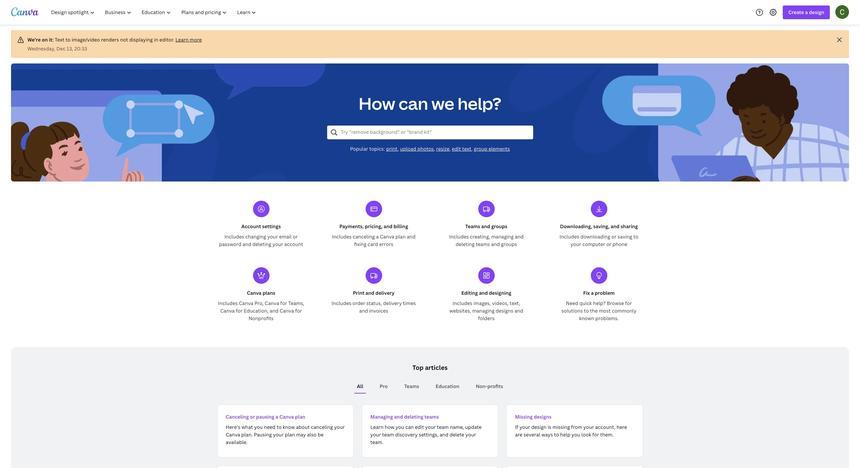 Task type: locate. For each thing, give the bounding box(es) containing it.
to right saving
[[634, 234, 639, 240]]

it:
[[49, 36, 54, 43]]

a right pausing
[[276, 414, 278, 421]]

teams down top
[[405, 383, 419, 390]]

payments, pricing, and billing
[[340, 223, 408, 230]]

design up the several at the right of page
[[532, 424, 547, 431]]

deleting down creating,
[[456, 241, 475, 248]]

canceling inside here's what you need to know about canceling your canva plan. pausing your plan may also be available.
[[311, 424, 333, 431]]

elements
[[489, 146, 510, 152]]

includes creating, managing and deleting teams and groups
[[449, 234, 524, 248]]

1 vertical spatial edit
[[415, 424, 424, 431]]

or up account
[[293, 234, 298, 240]]

learn down 'managing'
[[371, 424, 384, 431]]

1 horizontal spatial design
[[810, 9, 825, 15]]

1 horizontal spatial teams
[[476, 241, 490, 248]]

canva up know
[[280, 414, 294, 421]]

designs
[[496, 308, 514, 314], [534, 414, 552, 421]]

managing inside includes creating, managing and deleting teams and groups
[[492, 234, 514, 240]]

and inside includes canceling a canva plan and fixing card errors
[[407, 234, 416, 240]]

canva down here's
[[226, 432, 240, 438]]

, left upload
[[398, 146, 399, 152]]

or inside includes changing your email or password and deleting your account
[[293, 234, 298, 240]]

learn inside we're on it: text to image/video renders not displaying in editor. learn more wednesday, dec 13, 20:33
[[176, 36, 189, 43]]

plan up about
[[295, 414, 306, 421]]

all button
[[355, 380, 366, 393]]

to inside we're on it: text to image/video renders not displaying in editor. learn more wednesday, dec 13, 20:33
[[66, 36, 71, 43]]

0 vertical spatial plan
[[396, 234, 406, 240]]

to inside here's what you need to know about canceling your canva plan. pausing your plan may also be available.
[[277, 424, 282, 431]]

here's
[[226, 424, 241, 431]]

to left the "help"
[[555, 432, 559, 438]]

help? inside need quick help? browse for solutions to the most commonly known problems.
[[593, 300, 606, 307]]

canceling up the be
[[311, 424, 333, 431]]

billing
[[394, 223, 408, 230]]

renders
[[101, 36, 119, 43]]

canceling
[[353, 234, 375, 240], [311, 424, 333, 431]]

to inside includes downloading or saving to your computer or phone
[[634, 234, 639, 240]]

you inside here's what you need to know about canceling your canva plan. pausing your plan may also be available.
[[254, 424, 263, 431]]

teams up settings,
[[425, 414, 439, 421]]

learn left more
[[176, 36, 189, 43]]

account,
[[596, 424, 616, 431]]

1 vertical spatial teams
[[425, 414, 439, 421]]

13,
[[67, 45, 73, 52]]

canceling up fixing
[[353, 234, 375, 240]]

downloading,
[[561, 223, 593, 230]]

articles
[[425, 364, 448, 372]]

0 vertical spatial teams
[[476, 241, 490, 248]]

0 vertical spatial design
[[810, 9, 825, 15]]

1 horizontal spatial deleting
[[404, 414, 424, 421]]

1 vertical spatial canceling
[[311, 424, 333, 431]]

1 horizontal spatial edit
[[452, 146, 461, 152]]

teams inside teams button
[[405, 383, 419, 390]]

groups up includes creating, managing and deleting teams and groups
[[492, 223, 508, 230]]

0 horizontal spatial help?
[[458, 92, 502, 115]]

1 vertical spatial learn
[[371, 424, 384, 431]]

can left "we"
[[399, 92, 428, 115]]

0 horizontal spatial team
[[382, 432, 394, 438]]

1 horizontal spatial canceling
[[353, 234, 375, 240]]

learn inside learn how you can edit your team name, update your team discovery settings, and delete your team.
[[371, 424, 384, 431]]

or up what
[[250, 414, 255, 421]]

for right look
[[593, 432, 600, 438]]

0 horizontal spatial you
[[254, 424, 263, 431]]

groups down teams and groups
[[501, 241, 517, 248]]

edit left text
[[452, 146, 461, 152]]

team down how on the bottom of the page
[[382, 432, 394, 438]]

1 vertical spatial design
[[532, 424, 547, 431]]

includes left pro,
[[218, 300, 238, 307]]

pro button
[[377, 380, 391, 393]]

to inside if your design is missing from your account, here are several ways to help you look for them.
[[555, 432, 559, 438]]

plan down billing
[[396, 234, 406, 240]]

you down from
[[572, 432, 581, 438]]

1 horizontal spatial help?
[[593, 300, 606, 307]]

includes inside includes images, videos, text, websites, managing designs and folders
[[453, 300, 473, 307]]

to left the
[[584, 308, 589, 314]]

0 vertical spatial teams
[[466, 223, 481, 230]]

account
[[285, 241, 303, 248]]

editor.
[[160, 36, 174, 43]]

0 horizontal spatial teams
[[425, 414, 439, 421]]

includes inside includes order status, delivery times and invoices
[[332, 300, 352, 307]]

deleting down the changing
[[253, 241, 272, 248]]

design inside if your design is missing from your account, here are several ways to help you look for them.
[[532, 424, 547, 431]]

your inside includes downloading or saving to your computer or phone
[[571, 241, 582, 248]]

how
[[359, 92, 396, 115]]

creating,
[[470, 234, 491, 240]]

team left the name,
[[437, 424, 449, 431]]

canva up pro,
[[247, 290, 262, 297]]

design for a
[[810, 9, 825, 15]]

0 horizontal spatial deleting
[[253, 241, 272, 248]]

can up discovery
[[406, 424, 414, 431]]

, left edit text link
[[450, 146, 451, 152]]

1 horizontal spatial teams
[[466, 223, 481, 230]]

to for here's what you need to know about canceling your canva plan. pausing your plan may also be available.
[[277, 424, 282, 431]]

2 vertical spatial plan
[[285, 432, 295, 438]]

help?
[[458, 92, 502, 115], [593, 300, 606, 307]]

includes down the downloading,
[[560, 234, 580, 240]]

1 vertical spatial help?
[[593, 300, 606, 307]]

discovery
[[395, 432, 418, 438]]

plan inside includes canceling a canva plan and fixing card errors
[[396, 234, 406, 240]]

includes for canva
[[218, 300, 238, 307]]

problems.
[[596, 315, 619, 322]]

learn
[[176, 36, 189, 43], [371, 424, 384, 431]]

2 , from the left
[[434, 146, 435, 152]]

on
[[42, 36, 48, 43]]

0 vertical spatial groups
[[492, 223, 508, 230]]

managing down images,
[[473, 308, 495, 314]]

look
[[582, 432, 592, 438]]

1 vertical spatial can
[[406, 424, 414, 431]]

teams inside includes creating, managing and deleting teams and groups
[[476, 241, 490, 248]]

deleting inside includes changing your email or password and deleting your account
[[253, 241, 272, 248]]

for up commonly at the bottom right
[[626, 300, 632, 307]]

includes for changing
[[225, 234, 244, 240]]

downloading
[[581, 234, 611, 240]]

0 vertical spatial learn
[[176, 36, 189, 43]]

editing and designing
[[462, 290, 512, 297]]

deleting up discovery
[[404, 414, 424, 421]]

includes changing your email or password and deleting your account
[[219, 234, 303, 248]]

a right create
[[806, 9, 809, 15]]

displaying
[[129, 36, 153, 43]]

1 vertical spatial teams
[[405, 383, 419, 390]]

and inside includes order status, delivery times and invoices
[[360, 308, 368, 314]]

includes inside includes downloading or saving to your computer or phone
[[560, 234, 580, 240]]

teams down creating,
[[476, 241, 490, 248]]

design right create
[[810, 9, 825, 15]]

for left the education,
[[236, 308, 243, 314]]

to inside need quick help? browse for solutions to the most commonly known problems.
[[584, 308, 589, 314]]

0 horizontal spatial canceling
[[311, 424, 333, 431]]

plan inside here's what you need to know about canceling your canva plan. pausing your plan may also be available.
[[285, 432, 295, 438]]

plans
[[263, 290, 275, 297]]

0 horizontal spatial designs
[[496, 308, 514, 314]]

websites,
[[450, 308, 471, 314]]

includes inside includes creating, managing and deleting teams and groups
[[449, 234, 469, 240]]

managing down teams and groups
[[492, 234, 514, 240]]

1 horizontal spatial learn
[[371, 424, 384, 431]]

includes left creating,
[[449, 234, 469, 240]]

a up 'card' at the bottom left of the page
[[376, 234, 379, 240]]

here
[[617, 424, 628, 431]]

includes inside includes canva pro, canva for teams, canva for education, and canva for nonprofits
[[218, 300, 238, 307]]

includes down payments,
[[332, 234, 352, 240]]

a
[[806, 9, 809, 15], [376, 234, 379, 240], [591, 290, 594, 297], [276, 414, 278, 421]]

includes left order
[[332, 300, 352, 307]]

you inside learn how you can edit your team name, update your team discovery settings, and delete your team.
[[396, 424, 405, 431]]

delivery up "status,"
[[376, 290, 395, 297]]

you up pausing
[[254, 424, 263, 431]]

0 horizontal spatial edit
[[415, 424, 424, 431]]

christina overa image
[[836, 5, 850, 19]]

2 horizontal spatial deleting
[[456, 241, 475, 248]]

canva down plans
[[265, 300, 279, 307]]

1 horizontal spatial designs
[[534, 414, 552, 421]]

update
[[465, 424, 482, 431]]

canva
[[380, 234, 395, 240], [247, 290, 262, 297], [239, 300, 253, 307], [265, 300, 279, 307], [220, 308, 235, 314], [280, 308, 294, 314], [280, 414, 294, 421], [226, 432, 240, 438]]

for left the teams,
[[281, 300, 287, 307]]

0 vertical spatial managing
[[492, 234, 514, 240]]

need quick help? browse for solutions to the most commonly known problems.
[[562, 300, 637, 322]]

if your design is missing from your account, here are several ways to help you look for them.
[[515, 424, 628, 438]]

1 vertical spatial designs
[[534, 414, 552, 421]]

design inside dropdown button
[[810, 9, 825, 15]]

20:33
[[74, 45, 87, 52]]

1 vertical spatial delivery
[[383, 300, 402, 307]]

known
[[580, 315, 595, 322]]

teams for teams
[[405, 383, 419, 390]]

includes inside includes changing your email or password and deleting your account
[[225, 234, 244, 240]]

design
[[810, 9, 825, 15], [532, 424, 547, 431]]

order
[[353, 300, 366, 307]]

for
[[281, 300, 287, 307], [626, 300, 632, 307], [236, 308, 243, 314], [295, 308, 302, 314], [593, 432, 600, 438]]

0 vertical spatial team
[[437, 424, 449, 431]]

0 horizontal spatial learn
[[176, 36, 189, 43]]

delivery up invoices
[[383, 300, 402, 307]]

, left group
[[472, 146, 473, 152]]

1 horizontal spatial team
[[437, 424, 449, 431]]

0 vertical spatial can
[[399, 92, 428, 115]]

0 vertical spatial designs
[[496, 308, 514, 314]]

text
[[463, 146, 472, 152]]

you inside if your design is missing from your account, here are several ways to help you look for them.
[[572, 432, 581, 438]]

edit
[[452, 146, 461, 152], [415, 424, 424, 431]]

ways
[[542, 432, 553, 438]]

1 horizontal spatial you
[[396, 424, 405, 431]]

missing
[[553, 424, 570, 431]]

managing
[[492, 234, 514, 240], [473, 308, 495, 314]]

available.
[[226, 439, 248, 446]]

and inside learn how you can edit your team name, update your team discovery settings, and delete your team.
[[440, 432, 449, 438]]

and inside includes images, videos, text, websites, managing designs and folders
[[515, 308, 524, 314]]

be
[[318, 432, 324, 438]]

, left "resize"
[[434, 146, 435, 152]]

team
[[437, 424, 449, 431], [382, 432, 394, 438]]

0 vertical spatial canceling
[[353, 234, 375, 240]]

designing
[[489, 290, 512, 297]]

teams up creating,
[[466, 223, 481, 230]]

1 vertical spatial groups
[[501, 241, 517, 248]]

plan down know
[[285, 432, 295, 438]]

2 horizontal spatial you
[[572, 432, 581, 438]]

canva up errors
[[380, 234, 395, 240]]

name,
[[450, 424, 464, 431]]

popular topics: print , upload photos , resize , edit text , group elements
[[350, 146, 510, 152]]

fix a problem
[[584, 290, 615, 297]]

you for pausing
[[254, 424, 263, 431]]

designs up 'is'
[[534, 414, 552, 421]]

you up discovery
[[396, 424, 405, 431]]

saving
[[618, 234, 633, 240]]

designs down videos,
[[496, 308, 514, 314]]

edit up settings,
[[415, 424, 424, 431]]

0 horizontal spatial teams
[[405, 383, 419, 390]]

problem
[[595, 290, 615, 297]]

email
[[279, 234, 292, 240]]

1 vertical spatial team
[[382, 432, 394, 438]]

status,
[[367, 300, 382, 307]]

non-profits button
[[473, 380, 506, 393]]

missing
[[515, 414, 533, 421]]

includes inside includes canceling a canva plan and fixing card errors
[[332, 234, 352, 240]]

a right fix at the right bottom of the page
[[591, 290, 594, 297]]

deleting
[[253, 241, 272, 248], [456, 241, 475, 248], [404, 414, 424, 421]]

canva inside here's what you need to know about canceling your canva plan. pausing your plan may also be available.
[[226, 432, 240, 438]]

includes for creating,
[[449, 234, 469, 240]]

all
[[357, 383, 363, 390]]

more
[[190, 36, 202, 43]]

teams
[[466, 223, 481, 230], [405, 383, 419, 390]]

from
[[572, 424, 583, 431]]

includes for order
[[332, 300, 352, 307]]

includes up password
[[225, 234, 244, 240]]

deleting inside includes creating, managing and deleting teams and groups
[[456, 241, 475, 248]]

edit text link
[[452, 146, 472, 152]]

downloading, saving, and sharing
[[561, 223, 638, 230]]

solutions
[[562, 308, 583, 314]]

includes up websites,
[[453, 300, 473, 307]]

to right need
[[277, 424, 282, 431]]

to right text at left top
[[66, 36, 71, 43]]

1 vertical spatial managing
[[473, 308, 495, 314]]

pausing
[[256, 414, 275, 421]]

0 horizontal spatial design
[[532, 424, 547, 431]]



Task type: describe. For each thing, give the bounding box(es) containing it.
editing
[[462, 290, 478, 297]]

non-
[[476, 383, 488, 390]]

teams for teams and groups
[[466, 223, 481, 230]]

canceling inside includes canceling a canva plan and fixing card errors
[[353, 234, 375, 240]]

canva plans
[[247, 290, 275, 297]]

teams,
[[288, 300, 304, 307]]

popular
[[350, 146, 368, 152]]

know
[[283, 424, 295, 431]]

group elements link
[[474, 146, 510, 152]]

3 , from the left
[[450, 146, 451, 152]]

4 , from the left
[[472, 146, 473, 152]]

print and delivery
[[353, 290, 395, 297]]

edit inside learn how you can edit your team name, update your team discovery settings, and delete your team.
[[415, 424, 424, 431]]

includes for canceling
[[332, 234, 352, 240]]

canceling or pausing a canva plan
[[226, 414, 306, 421]]

we
[[432, 92, 455, 115]]

designs inside includes images, videos, text, websites, managing designs and folders
[[496, 308, 514, 314]]

saving,
[[594, 223, 610, 230]]

1 , from the left
[[398, 146, 399, 152]]

delivery inside includes order status, delivery times and invoices
[[383, 300, 402, 307]]

print
[[353, 290, 365, 297]]

top level navigation element
[[47, 5, 262, 19]]

resize
[[436, 146, 450, 152]]

here's what you need to know about canceling your canva plan. pausing your plan may also be available.
[[226, 424, 345, 446]]

Try "remove background" or "brand kit" search field
[[341, 126, 529, 139]]

team.
[[371, 439, 384, 446]]

images,
[[474, 300, 491, 307]]

includes downloading or saving to your computer or phone
[[560, 234, 639, 248]]

image/video
[[72, 36, 100, 43]]

is
[[548, 424, 552, 431]]

or up phone
[[612, 234, 617, 240]]

0 vertical spatial edit
[[452, 146, 461, 152]]

can inside learn how you can edit your team name, update your team discovery settings, and delete your team.
[[406, 424, 414, 431]]

for down the teams,
[[295, 308, 302, 314]]

help
[[561, 432, 571, 438]]

how can we help?
[[359, 92, 502, 115]]

teams and groups
[[466, 223, 508, 230]]

includes images, videos, text, websites, managing designs and folders
[[450, 300, 524, 322]]

includes order status, delivery times and invoices
[[332, 300, 416, 314]]

to for we're on it: text to image/video renders not displaying in editor. learn more wednesday, dec 13, 20:33
[[66, 36, 71, 43]]

password
[[219, 241, 242, 248]]

card
[[368, 241, 378, 248]]

most
[[599, 308, 611, 314]]

or left phone
[[607, 241, 612, 248]]

pricing,
[[365, 223, 383, 230]]

dec
[[56, 45, 66, 52]]

upload
[[400, 146, 417, 152]]

we're
[[27, 36, 41, 43]]

1 vertical spatial plan
[[295, 414, 306, 421]]

settings,
[[419, 432, 439, 438]]

pro
[[380, 383, 388, 390]]

phone
[[613, 241, 628, 248]]

includes canva pro, canva for teams, canva for education, and canva for nonprofits
[[218, 300, 304, 322]]

includes canceling a canva plan and fixing card errors
[[332, 234, 416, 248]]

teams button
[[402, 380, 422, 393]]

to for includes downloading or saving to your computer or phone
[[634, 234, 639, 240]]

managing and deleting teams
[[371, 414, 439, 421]]

managing inside includes images, videos, text, websites, managing designs and folders
[[473, 308, 495, 314]]

delete
[[450, 432, 465, 438]]

groups inside includes creating, managing and deleting teams and groups
[[501, 241, 517, 248]]

education button
[[433, 380, 462, 393]]

folders
[[478, 315, 495, 322]]

payments,
[[340, 223, 364, 230]]

includes for images,
[[453, 300, 473, 307]]

nonprofits
[[249, 315, 274, 322]]

may
[[296, 432, 306, 438]]

top
[[413, 364, 424, 372]]

account
[[242, 223, 261, 230]]

pausing
[[254, 432, 272, 438]]

learn more link
[[176, 36, 202, 43]]

a inside dropdown button
[[806, 9, 809, 15]]

for inside if your design is missing from your account, here are several ways to help you look for them.
[[593, 432, 600, 438]]

canva left the education,
[[220, 308, 235, 314]]

upload photos link
[[400, 146, 434, 152]]

fixing
[[354, 241, 367, 248]]

canva down the teams,
[[280, 308, 294, 314]]

0 vertical spatial delivery
[[376, 290, 395, 297]]

pro,
[[255, 300, 264, 307]]

browse
[[607, 300, 624, 307]]

topics:
[[370, 146, 385, 152]]

errors
[[380, 241, 394, 248]]

need
[[264, 424, 276, 431]]

resize link
[[436, 146, 450, 152]]

create a design
[[789, 9, 825, 15]]

create a design button
[[784, 5, 831, 19]]

plan.
[[241, 432, 253, 438]]

for inside need quick help? browse for solutions to the most commonly known problems.
[[626, 300, 632, 307]]

canceling
[[226, 414, 249, 421]]

need
[[566, 300, 579, 307]]

a inside includes canceling a canva plan and fixing card errors
[[376, 234, 379, 240]]

missing designs
[[515, 414, 552, 421]]

in
[[154, 36, 158, 43]]

if
[[515, 424, 519, 431]]

are
[[515, 432, 523, 438]]

fix
[[584, 290, 590, 297]]

also
[[307, 432, 317, 438]]

and inside includes canva pro, canva for teams, canva for education, and canva for nonprofits
[[270, 308, 279, 314]]

learn how you can edit your team name, update your team discovery settings, and delete your team.
[[371, 424, 482, 446]]

design for your
[[532, 424, 547, 431]]

the
[[591, 308, 598, 314]]

you for discovery
[[396, 424, 405, 431]]

them.
[[601, 432, 614, 438]]

changing
[[245, 234, 266, 240]]

and inside includes changing your email or password and deleting your account
[[243, 241, 251, 248]]

non-profits
[[476, 383, 503, 390]]

quick
[[580, 300, 592, 307]]

includes for downloading
[[560, 234, 580, 240]]

create
[[789, 9, 805, 15]]

invoices
[[369, 308, 389, 314]]

canva up the education,
[[239, 300, 253, 307]]

0 vertical spatial help?
[[458, 92, 502, 115]]

canva inside includes canceling a canva plan and fixing card errors
[[380, 234, 395, 240]]

sharing
[[621, 223, 638, 230]]



Task type: vqa. For each thing, say whether or not it's contained in the screenshot.
1 filter options selected element
no



